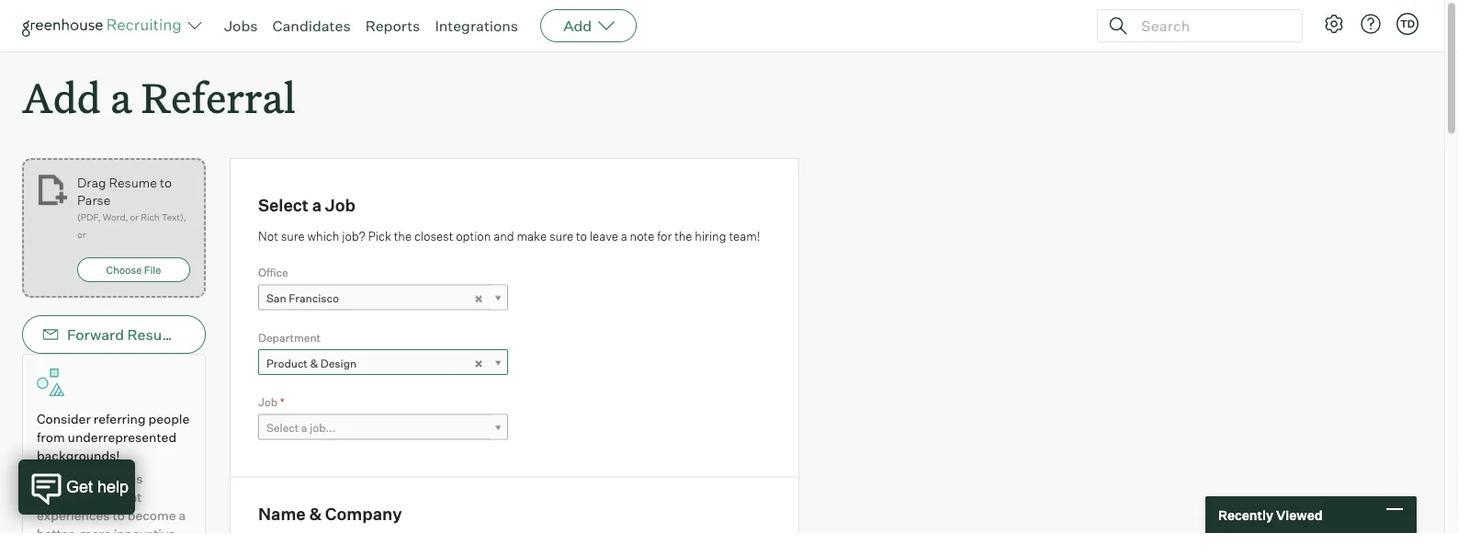 Task type: vqa. For each thing, say whether or not it's contained in the screenshot.
the bottom MEDIA
no



Task type: describe. For each thing, give the bounding box(es) containing it.
department
[[258, 331, 321, 344]]

company
[[325, 504, 402, 525]]

san francisco
[[267, 292, 339, 305]]

us
[[129, 471, 143, 487]]

*
[[280, 395, 285, 409]]

parse
[[77, 192, 111, 208]]

and
[[494, 229, 515, 244]]

a inside "consider referring people from underrepresented backgrounds! diversity helps us leverage different experiences to become a better, more innovat"
[[179, 508, 186, 524]]

consider
[[37, 411, 91, 427]]

design
[[321, 356, 357, 370]]

closest
[[415, 229, 454, 244]]

not
[[258, 229, 278, 244]]

to inside drag resume to parse (pdf, word, or rich text), or
[[160, 174, 172, 190]]

recently viewed
[[1219, 507, 1323, 523]]

viewed
[[1277, 507, 1323, 523]]

san francisco link
[[258, 285, 508, 311]]

select for select a job...
[[267, 421, 299, 435]]

1 sure from the left
[[281, 229, 305, 244]]

word,
[[103, 212, 128, 223]]

pick
[[368, 229, 391, 244]]

product & design link
[[258, 350, 508, 376]]

integrations link
[[435, 17, 519, 35]]

name
[[258, 504, 306, 525]]

forward
[[67, 326, 124, 344]]

a left note
[[621, 229, 628, 244]]

drag
[[77, 174, 106, 190]]

& for company
[[309, 504, 322, 525]]

for
[[657, 229, 672, 244]]

select a job
[[258, 195, 356, 215]]

2 sure from the left
[[550, 229, 574, 244]]

candidates link
[[273, 17, 351, 35]]

1 horizontal spatial job
[[325, 195, 356, 215]]

choose
[[106, 264, 142, 276]]

leave
[[590, 229, 619, 244]]

consider referring people from underrepresented backgrounds! diversity helps us leverage different experiences to become a better, more innovat
[[37, 411, 190, 533]]

configure image
[[1324, 13, 1346, 35]]

add button
[[541, 9, 637, 42]]

2 the from the left
[[675, 229, 693, 244]]

team!
[[729, 229, 761, 244]]

add a referral
[[22, 70, 296, 124]]

which
[[307, 229, 340, 244]]

referring
[[94, 411, 146, 427]]

people
[[149, 411, 190, 427]]

experiences
[[37, 508, 110, 524]]

add for add a referral
[[22, 70, 101, 124]]

referral
[[141, 70, 296, 124]]

from
[[37, 429, 65, 446]]

job *
[[258, 395, 285, 409]]

choose file
[[106, 264, 161, 276]]

jobs link
[[224, 17, 258, 35]]

become
[[128, 508, 176, 524]]

(pdf,
[[77, 212, 101, 223]]

a for job...
[[301, 421, 308, 435]]

job?
[[342, 229, 366, 244]]

reports link
[[366, 17, 420, 35]]



Task type: locate. For each thing, give the bounding box(es) containing it.
a left job... in the bottom left of the page
[[301, 421, 308, 435]]

job up job?
[[325, 195, 356, 215]]

td
[[1401, 17, 1416, 30]]

a up which
[[312, 195, 322, 215]]

forward resume via email
[[67, 326, 248, 344]]

1 vertical spatial resume
[[127, 326, 183, 344]]

job
[[325, 195, 356, 215], [258, 395, 278, 409]]

to up text),
[[160, 174, 172, 190]]

forward resume via email button
[[22, 315, 248, 354]]

&
[[310, 356, 318, 370], [309, 504, 322, 525]]

resume left via
[[127, 326, 183, 344]]

or
[[130, 212, 139, 223], [77, 229, 86, 241]]

1 horizontal spatial add
[[564, 17, 592, 35]]

the
[[394, 229, 412, 244], [675, 229, 693, 244]]

helps
[[93, 471, 126, 487]]

0 horizontal spatial or
[[77, 229, 86, 241]]

0 vertical spatial select
[[258, 195, 309, 215]]

diversity
[[37, 471, 90, 487]]

a for referral
[[110, 70, 132, 124]]

resume inside drag resume to parse (pdf, word, or rich text), or
[[109, 174, 157, 190]]

make
[[517, 229, 547, 244]]

0 horizontal spatial add
[[22, 70, 101, 124]]

select for select a job
[[258, 195, 309, 215]]

not sure which job? pick the closest option and make sure to leave a note for the hiring team!
[[258, 229, 761, 244]]

1 vertical spatial job
[[258, 395, 278, 409]]

integrations
[[435, 17, 519, 35]]

a down greenhouse recruiting image
[[110, 70, 132, 124]]

0 vertical spatial add
[[564, 17, 592, 35]]

select a job...
[[267, 421, 336, 435]]

backgrounds!
[[37, 448, 120, 464]]

a right the become
[[179, 508, 186, 524]]

a for job
[[312, 195, 322, 215]]

file
[[144, 264, 161, 276]]

0 horizontal spatial job
[[258, 395, 278, 409]]

or down (pdf,
[[77, 229, 86, 241]]

1 vertical spatial to
[[576, 229, 587, 244]]

option
[[456, 229, 491, 244]]

san
[[267, 292, 287, 305]]

job...
[[310, 421, 336, 435]]

td button
[[1397, 13, 1419, 35]]

via
[[187, 326, 207, 344]]

more
[[80, 526, 111, 533]]

sure right the not at the top left of page
[[281, 229, 305, 244]]

1 vertical spatial select
[[267, 421, 299, 435]]

email
[[210, 326, 248, 344]]

1 vertical spatial &
[[309, 504, 322, 525]]

reports
[[366, 17, 420, 35]]

0 horizontal spatial to
[[113, 508, 125, 524]]

0 horizontal spatial sure
[[281, 229, 305, 244]]

candidates
[[273, 17, 351, 35]]

product
[[267, 356, 308, 370]]

better,
[[37, 526, 77, 533]]

select a job... link
[[258, 414, 508, 441]]

product & design
[[267, 356, 357, 370]]

resume up "rich"
[[109, 174, 157, 190]]

resume for drag
[[109, 174, 157, 190]]

different
[[91, 489, 142, 505]]

add for add
[[564, 17, 592, 35]]

1 horizontal spatial sure
[[550, 229, 574, 244]]

Search text field
[[1137, 12, 1286, 39]]

francisco
[[289, 292, 339, 305]]

0 horizontal spatial the
[[394, 229, 412, 244]]

1 horizontal spatial or
[[130, 212, 139, 223]]

select up the not at the top left of page
[[258, 195, 309, 215]]

0 vertical spatial resume
[[109, 174, 157, 190]]

1 the from the left
[[394, 229, 412, 244]]

& right name
[[309, 504, 322, 525]]

rich
[[141, 212, 160, 223]]

& for design
[[310, 356, 318, 370]]

td button
[[1394, 9, 1423, 39]]

note
[[630, 229, 655, 244]]

select down *
[[267, 421, 299, 435]]

1 vertical spatial add
[[22, 70, 101, 124]]

select
[[258, 195, 309, 215], [267, 421, 299, 435]]

2 horizontal spatial to
[[576, 229, 587, 244]]

to left leave
[[576, 229, 587, 244]]

greenhouse recruiting image
[[22, 15, 188, 37]]

the right pick
[[394, 229, 412, 244]]

to
[[160, 174, 172, 190], [576, 229, 587, 244], [113, 508, 125, 524]]

hiring
[[695, 229, 727, 244]]

drag resume to parse (pdf, word, or rich text), or
[[77, 174, 186, 241]]

office
[[258, 266, 288, 280]]

0 vertical spatial job
[[325, 195, 356, 215]]

job left *
[[258, 395, 278, 409]]

resume for forward
[[127, 326, 183, 344]]

sure
[[281, 229, 305, 244], [550, 229, 574, 244]]

add
[[564, 17, 592, 35], [22, 70, 101, 124]]

name & company
[[258, 504, 402, 525]]

& left the design
[[310, 356, 318, 370]]

leverage
[[37, 489, 88, 505]]

or left "rich"
[[130, 212, 139, 223]]

1 horizontal spatial the
[[675, 229, 693, 244]]

jobs
[[224, 17, 258, 35]]

1 vertical spatial or
[[77, 229, 86, 241]]

0 vertical spatial or
[[130, 212, 139, 223]]

underrepresented
[[68, 429, 177, 446]]

1 horizontal spatial to
[[160, 174, 172, 190]]

add inside popup button
[[564, 17, 592, 35]]

resume inside button
[[127, 326, 183, 344]]

to down different
[[113, 508, 125, 524]]

to inside "consider referring people from underrepresented backgrounds! diversity helps us leverage different experiences to become a better, more innovat"
[[113, 508, 125, 524]]

sure right make
[[550, 229, 574, 244]]

0 vertical spatial &
[[310, 356, 318, 370]]

0 vertical spatial to
[[160, 174, 172, 190]]

resume
[[109, 174, 157, 190], [127, 326, 183, 344]]

a
[[110, 70, 132, 124], [312, 195, 322, 215], [621, 229, 628, 244], [301, 421, 308, 435], [179, 508, 186, 524]]

text),
[[162, 212, 186, 223]]

the right for
[[675, 229, 693, 244]]

recently
[[1219, 507, 1274, 523]]

2 vertical spatial to
[[113, 508, 125, 524]]



